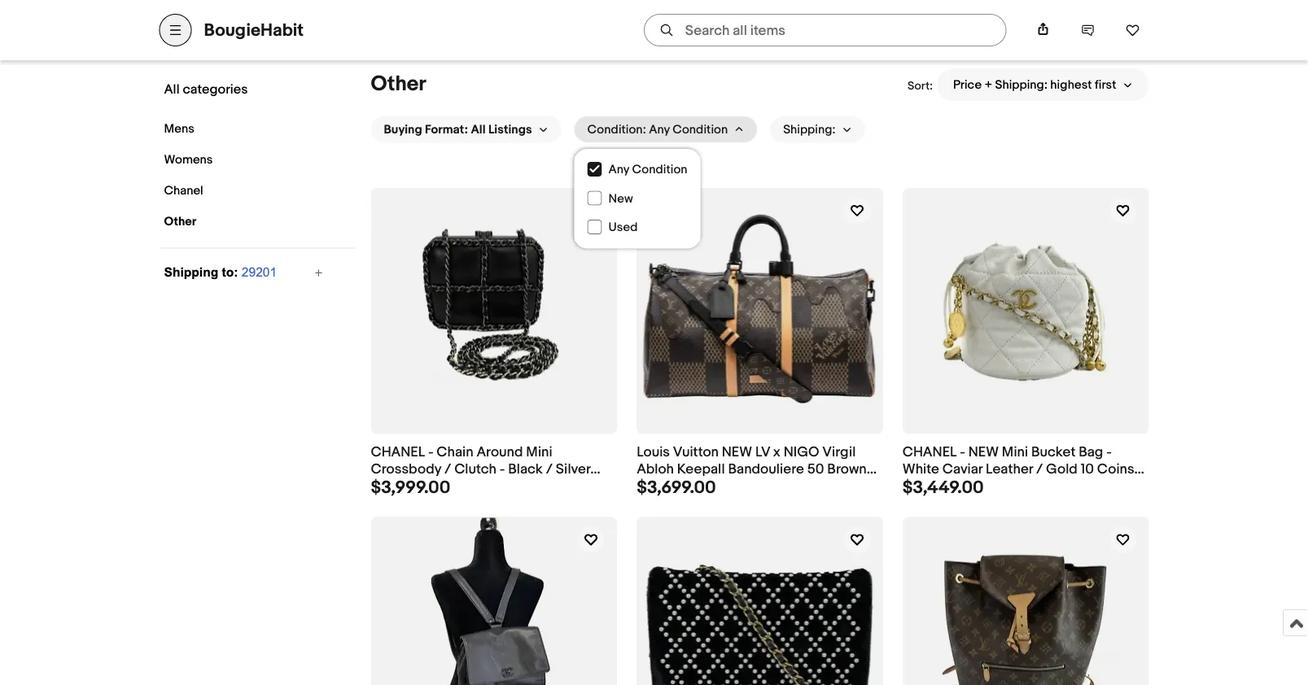 Task type: locate. For each thing, give the bounding box(es) containing it.
1 horizontal spatial new
[[969, 444, 999, 461]]

new
[[609, 192, 633, 206]]

all right format:
[[471, 123, 486, 137]]

any up any condition
[[649, 123, 670, 137]]

all up mens
[[164, 81, 180, 97]]

1 mini from the left
[[526, 444, 553, 461]]

0 horizontal spatial shipping:
[[784, 123, 836, 137]]

bag
[[1079, 444, 1104, 461], [421, 478, 446, 495], [637, 478, 662, 495]]

2 new from the left
[[969, 444, 999, 461]]

new inside louis vuitton new lv x nigo virgil abloh keepall bandouliere 50 brown bag
[[722, 444, 753, 461]]

chanel
[[164, 184, 203, 198]]

bag down the louis
[[637, 478, 662, 495]]

to:
[[222, 265, 238, 279]]

crossbody
[[371, 461, 442, 478], [928, 478, 999, 495]]

1 chanel from the left
[[371, 444, 425, 461]]

price
[[954, 78, 982, 92]]

1 new from the left
[[722, 444, 753, 461]]

categories button
[[159, 11, 292, 44]]

0 horizontal spatial other
[[164, 215, 197, 229]]

virgil
[[823, 444, 856, 461]]

0 horizontal spatial crossbody
[[371, 461, 442, 478]]

1 vertical spatial condition
[[632, 163, 688, 177]]

any inside 'checkbox item'
[[609, 163, 630, 177]]

condition
[[673, 123, 728, 137], [632, 163, 688, 177]]

0 vertical spatial other
[[371, 72, 427, 97]]

price + shipping: highest first
[[954, 78, 1117, 92]]

chanel - chain around mini crossbody / clutch - black / silver leather bag : quick view image
[[372, 190, 616, 433]]

/ inside chanel - new mini bucket bag - white caviar leather / gold 10 coins cc crossbody
[[1037, 461, 1044, 478]]

/ left gold
[[1037, 461, 1044, 478]]

chanel inside chanel - new mini bucket bag - white caviar leather / gold 10 coins cc crossbody
[[903, 444, 957, 461]]

2 horizontal spatial /
[[1037, 461, 1044, 478]]

/
[[445, 461, 451, 478], [546, 461, 553, 478], [1037, 461, 1044, 478]]

+
[[985, 78, 993, 92]]

1 vertical spatial shipping:
[[784, 123, 836, 137]]

other down "chanel"
[[164, 215, 197, 229]]

1 horizontal spatial bag
[[637, 478, 662, 495]]

/ left silver
[[546, 461, 553, 478]]

bag inside chanel - new mini bucket bag - white caviar leather / gold 10 coins cc crossbody
[[1079, 444, 1104, 461]]

1 vertical spatial all
[[471, 123, 486, 137]]

used checkbox item
[[575, 214, 701, 243]]

shipping:
[[996, 78, 1048, 92], [784, 123, 836, 137]]

0 vertical spatial all
[[164, 81, 180, 97]]

mini left silver
[[526, 444, 553, 461]]

listings
[[489, 123, 532, 137]]

new left lv
[[722, 444, 753, 461]]

any
[[649, 123, 670, 137], [609, 163, 630, 177]]

chanel - new mini bucket bag - white caviar leather / gold 10 coins cc crossbody
[[903, 444, 1135, 495]]

white
[[903, 461, 940, 478]]

mini left bucket
[[1002, 444, 1029, 461]]

first
[[1095, 78, 1117, 92]]

-
[[428, 444, 434, 461], [960, 444, 966, 461], [1107, 444, 1112, 461], [500, 461, 505, 478]]

/ for $3,999.00
[[546, 461, 553, 478]]

bag right gold
[[1079, 444, 1104, 461]]

chanel up cc
[[903, 444, 957, 461]]

$3,449.00
[[903, 478, 984, 499]]

- left chain
[[428, 444, 434, 461]]

caviar
[[943, 461, 983, 478]]

categories
[[183, 81, 248, 97]]

0 vertical spatial any
[[649, 123, 670, 137]]

chanel - chain around mini crossbody / clutch - black / silver leather bag button
[[371, 444, 617, 495]]

2 horizontal spatial bag
[[1079, 444, 1104, 461]]

0 vertical spatial shipping:
[[996, 78, 1048, 92]]

around
[[477, 444, 523, 461]]

- up $3,449.00
[[960, 444, 966, 461]]

1 horizontal spatial mini
[[1002, 444, 1029, 461]]

new up $3,449.00
[[969, 444, 999, 461]]

buying format: all listings
[[384, 123, 532, 137]]

other up buying
[[371, 72, 427, 97]]

1 horizontal spatial other
[[371, 72, 427, 97]]

1 horizontal spatial crossbody
[[928, 478, 999, 495]]

chanel inside "chanel - chain around mini crossbody / clutch - black / silver leather bag"
[[371, 444, 425, 461]]

2 chanel from the left
[[903, 444, 957, 461]]

/ left clutch
[[445, 461, 451, 478]]

0 horizontal spatial leather
[[371, 478, 418, 495]]

0 horizontal spatial chanel
[[371, 444, 425, 461]]

chanel
[[371, 444, 425, 461], [903, 444, 957, 461]]

2 mini from the left
[[1002, 444, 1029, 461]]

bag down chain
[[421, 478, 446, 495]]

silver
[[556, 461, 591, 478]]

menu
[[575, 156, 701, 249]]

used
[[609, 221, 638, 235]]

1 horizontal spatial chanel
[[903, 444, 957, 461]]

all
[[164, 81, 180, 97], [471, 123, 486, 137]]

3 / from the left
[[1037, 461, 1044, 478]]

bag inside louis vuitton new lv x nigo virgil abloh keepall bandouliere 50 brown bag
[[637, 478, 662, 495]]

condition up any condition
[[673, 123, 728, 137]]

leather
[[986, 461, 1034, 478], [371, 478, 418, 495]]

0 horizontal spatial any
[[609, 163, 630, 177]]

0 horizontal spatial /
[[445, 461, 451, 478]]

tab list
[[318, 12, 347, 42]]

0 vertical spatial condition
[[673, 123, 728, 137]]

new
[[722, 444, 753, 461], [969, 444, 999, 461]]

1 horizontal spatial all
[[471, 123, 486, 137]]

1 horizontal spatial any
[[649, 123, 670, 137]]

crossbody right cc
[[928, 478, 999, 495]]

$3,999.00
[[371, 478, 451, 499]]

shipping
[[164, 265, 218, 279]]

x
[[774, 444, 781, 461]]

29201
[[242, 265, 277, 279]]

other
[[371, 72, 427, 97], [164, 215, 197, 229]]

mini
[[526, 444, 553, 461], [1002, 444, 1029, 461]]

menu containing any condition
[[575, 156, 701, 249]]

crossbody left clutch
[[371, 461, 442, 478]]

1 horizontal spatial shipping:
[[996, 78, 1048, 92]]

Search all items field
[[644, 14, 1007, 46]]

1 horizontal spatial leather
[[986, 461, 1034, 478]]

1 vertical spatial any
[[609, 163, 630, 177]]

condition up new checkbox item
[[632, 163, 688, 177]]

louis vuitton pristine monogram canvas montsouris brown backpack : quick view image
[[904, 519, 1149, 686]]

1 vertical spatial other
[[164, 215, 197, 229]]

any up new
[[609, 163, 630, 177]]

buying format: all listings button
[[371, 117, 562, 143]]

chanel up $3,999.00
[[371, 444, 425, 461]]

0 horizontal spatial mini
[[526, 444, 553, 461]]

0 horizontal spatial all
[[164, 81, 180, 97]]

new inside chanel - new mini bucket bag - white caviar leather / gold 10 coins cc crossbody
[[969, 444, 999, 461]]

50
[[808, 461, 825, 478]]

any condition checkbox item
[[575, 156, 701, 185]]

0 horizontal spatial new
[[722, 444, 753, 461]]

0 horizontal spatial bag
[[421, 478, 446, 495]]

chanel for $3,999.00
[[371, 444, 425, 461]]

2 / from the left
[[546, 461, 553, 478]]

cc
[[903, 478, 925, 495]]

chanel link
[[160, 180, 319, 202]]

mens link
[[160, 118, 319, 140]]

tab
[[318, 12, 347, 42]]

1 horizontal spatial /
[[546, 461, 553, 478]]



Task type: describe. For each thing, give the bounding box(es) containing it.
other tab panel
[[159, 56, 1150, 686]]

buying
[[384, 123, 422, 137]]

chain
[[437, 444, 474, 461]]

crossbody inside chanel - new mini bucket bag - white caviar leather / gold 10 coins cc crossbody
[[928, 478, 999, 495]]

any inside popup button
[[649, 123, 670, 137]]

chanel for $3,449.00
[[903, 444, 957, 461]]

louis vuitton new lv x nigo virgil abloh keepall bandouliere 50 brown bag : quick view image
[[638, 194, 882, 429]]

keepall
[[677, 461, 725, 478]]

highest
[[1051, 78, 1093, 92]]

bandouliere
[[728, 461, 805, 478]]

all inside dropdown button
[[471, 123, 486, 137]]

10
[[1081, 461, 1095, 478]]

other link
[[160, 211, 319, 233]]

condition: any condition button
[[575, 117, 758, 143]]

bag inside "chanel - chain around mini crossbody / clutch - black / silver leather bag"
[[421, 478, 446, 495]]

black
[[508, 461, 543, 478]]

format:
[[425, 123, 468, 137]]

chanel vintage 90's caviar cc black backpack bag : quick view image
[[372, 519, 616, 686]]

leather inside "chanel - chain around mini crossbody / clutch - black / silver leather bag"
[[371, 478, 418, 495]]

menu inside "other" tab panel
[[575, 156, 701, 249]]

- right 10
[[1107, 444, 1112, 461]]

shipping: inside shipping: dropdown button
[[784, 123, 836, 137]]

shipping: inside price + shipping: highest first 'popup button'
[[996, 78, 1048, 92]]

condition:
[[588, 123, 647, 137]]

new checkbox item
[[575, 185, 701, 214]]

price + shipping: highest first button
[[937, 69, 1150, 101]]

chanel - new mini bucket bag - white caviar leather / gold 10 coins cc crossbody button
[[903, 444, 1150, 495]]

vuitton
[[673, 444, 719, 461]]

chanel - metiers d'art 2017 black velvet and pearl crossbody wallet on chain : quick view image
[[638, 522, 882, 686]]

mens
[[164, 122, 194, 136]]

$3,699.00
[[637, 478, 717, 499]]

categories
[[205, 20, 267, 35]]

clutch
[[455, 461, 497, 478]]

chanel - chain around mini crossbody / clutch - black / silver leather bag
[[371, 444, 591, 495]]

womens
[[164, 153, 213, 167]]

all categories
[[164, 81, 248, 97]]

any condition
[[609, 163, 688, 177]]

save this seller bougie_habit image
[[1126, 23, 1141, 37]]

new for $3,449.00
[[969, 444, 999, 461]]

shipping: button
[[771, 117, 865, 143]]

all categories link
[[160, 77, 325, 101]]

bougiehabit
[[204, 20, 304, 41]]

shipping to: 29201
[[164, 265, 277, 279]]

chanel - new mini bucket bag - white caviar leather / gold 10 coins cc crossbody : quick view image
[[904, 190, 1149, 434]]

gold
[[1047, 461, 1078, 478]]

condition inside 'checkbox item'
[[632, 163, 688, 177]]

louis
[[637, 444, 670, 461]]

mini inside "chanel - chain around mini crossbody / clutch - black / silver leather bag"
[[526, 444, 553, 461]]

bougiehabit link
[[204, 20, 304, 41]]

womens link
[[160, 149, 319, 171]]

condition: any condition
[[588, 123, 728, 137]]

new for $3,699.00
[[722, 444, 753, 461]]

bucket
[[1032, 444, 1076, 461]]

leather inside chanel - new mini bucket bag - white caviar leather / gold 10 coins cc crossbody
[[986, 461, 1034, 478]]

mini inside chanel - new mini bucket bag - white caviar leather / gold 10 coins cc crossbody
[[1002, 444, 1029, 461]]

sort:
[[908, 80, 933, 94]]

nigo
[[784, 444, 820, 461]]

lv
[[756, 444, 770, 461]]

louis vuitton new lv x nigo virgil abloh keepall bandouliere 50 brown bag button
[[637, 444, 884, 495]]

brown
[[828, 461, 867, 478]]

crossbody inside "chanel - chain around mini crossbody / clutch - black / silver leather bag"
[[371, 461, 442, 478]]

/ for $3,449.00
[[1037, 461, 1044, 478]]

abloh
[[637, 461, 674, 478]]

- left black
[[500, 461, 505, 478]]

coins
[[1098, 461, 1135, 478]]

1 / from the left
[[445, 461, 451, 478]]

condition inside popup button
[[673, 123, 728, 137]]

louis vuitton new lv x nigo virgil abloh keepall bandouliere 50 brown bag
[[637, 444, 867, 495]]



Task type: vqa. For each thing, say whether or not it's contained in the screenshot.
the Brooch
no



